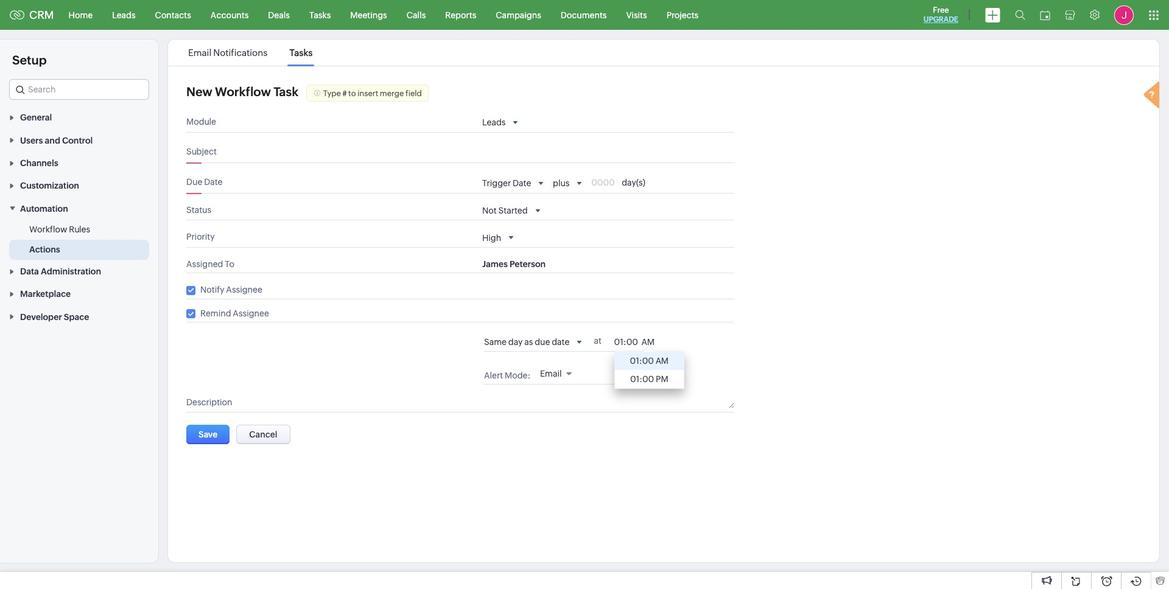 Task type: locate. For each thing, give the bounding box(es) containing it.
1 01:00 from the top
[[630, 356, 654, 366]]

day
[[509, 337, 523, 347]]

email inside 'field'
[[540, 369, 562, 379]]

1 vertical spatial leads
[[483, 118, 506, 128]]

create menu element
[[978, 0, 1008, 30]]

tasks link right deals
[[300, 0, 341, 30]]

workflow down notifications
[[215, 85, 271, 99]]

0 vertical spatial workflow
[[215, 85, 271, 99]]

meetings
[[351, 10, 387, 20]]

accounts link
[[201, 0, 259, 30]]

plus field
[[553, 178, 585, 189]]

leads inside field
[[483, 118, 506, 128]]

1 vertical spatial workflow
[[29, 225, 67, 234]]

assignee up remind assignee
[[226, 285, 262, 295]]

assigned
[[186, 259, 223, 269]]

due
[[186, 177, 202, 187]]

visits
[[627, 10, 647, 20]]

date for due date
[[204, 177, 223, 187]]

assignee down notify assignee
[[233, 309, 269, 318]]

workflow rules
[[29, 225, 90, 234]]

calls link
[[397, 0, 436, 30]]

free upgrade
[[924, 5, 959, 24]]

01:00 am
[[630, 356, 669, 366]]

0 vertical spatial am
[[642, 337, 655, 347]]

0 vertical spatial tasks link
[[300, 0, 341, 30]]

deals
[[268, 10, 290, 20]]

0 vertical spatial 01:00
[[630, 356, 654, 366]]

meetings link
[[341, 0, 397, 30]]

1 vertical spatial 01:00
[[631, 375, 655, 384]]

description
[[186, 398, 232, 407]]

None text field
[[483, 398, 735, 409]]

day(s)
[[622, 178, 646, 188]]

01:00 pm
[[631, 375, 669, 384]]

insert
[[358, 89, 379, 98]]

email notifications link
[[186, 48, 270, 58]]

0 horizontal spatial email
[[188, 48, 212, 58]]

to
[[349, 89, 356, 98]]

same day as due date
[[484, 337, 570, 347]]

tasks up task
[[290, 48, 313, 58]]

free
[[934, 5, 950, 15]]

am up 01:00 am
[[642, 337, 655, 347]]

notify assignee
[[200, 285, 262, 295]]

developer space button
[[0, 305, 158, 328]]

None submit
[[186, 425, 230, 445]]

date right the trigger
[[513, 179, 531, 188]]

0 horizontal spatial date
[[204, 177, 223, 187]]

new workflow task
[[186, 85, 299, 99]]

customization
[[20, 181, 79, 191]]

actions link
[[29, 244, 60, 256]]

automation button
[[0, 197, 158, 220]]

started
[[499, 206, 528, 216]]

campaigns link
[[486, 0, 551, 30]]

notifications
[[213, 48, 268, 58]]

01:00 for 01:00 am
[[630, 356, 654, 366]]

1 vertical spatial am
[[656, 356, 669, 366]]

email
[[188, 48, 212, 58], [540, 369, 562, 379]]

email up new
[[188, 48, 212, 58]]

administration
[[41, 267, 101, 277]]

type
[[323, 89, 341, 98]]

mode:
[[505, 371, 531, 381]]

tasks link up task
[[288, 48, 315, 58]]

status
[[186, 205, 211, 215]]

workflow rules link
[[29, 223, 90, 236]]

list
[[177, 40, 324, 66]]

None text field
[[483, 149, 710, 159], [614, 337, 642, 347], [483, 149, 710, 159], [614, 337, 642, 347]]

2 01:00 from the top
[[631, 375, 655, 384]]

1 horizontal spatial leads
[[483, 118, 506, 128]]

0 horizontal spatial workflow
[[29, 225, 67, 234]]

01:00 down 01:00 am
[[631, 375, 655, 384]]

not
[[483, 206, 497, 216]]

calls
[[407, 10, 426, 20]]

email for email notifications
[[188, 48, 212, 58]]

None button
[[237, 425, 290, 445]]

01:00 for 01:00 pm
[[631, 375, 655, 384]]

1 horizontal spatial email
[[540, 369, 562, 379]]

email down due
[[540, 369, 562, 379]]

accounts
[[211, 10, 249, 20]]

create menu image
[[986, 8, 1001, 22]]

control
[[62, 136, 93, 145]]

due date
[[186, 177, 223, 187]]

tasks right deals
[[309, 10, 331, 20]]

email for email
[[540, 369, 562, 379]]

1 horizontal spatial am
[[656, 356, 669, 366]]

1 horizontal spatial date
[[513, 179, 531, 188]]

am
[[642, 337, 655, 347], [656, 356, 669, 366]]

0 vertical spatial email
[[188, 48, 212, 58]]

rules
[[69, 225, 90, 234]]

field
[[406, 89, 422, 98]]

leads for leads link
[[112, 10, 136, 20]]

trigger
[[483, 179, 511, 188]]

Trigger Date field
[[483, 178, 547, 189]]

assignee for notify assignee
[[226, 285, 262, 295]]

peterson
[[510, 259, 546, 269]]

subject
[[186, 147, 217, 156]]

tasks
[[309, 10, 331, 20], [290, 48, 313, 58]]

users and control
[[20, 136, 93, 145]]

projects
[[667, 10, 699, 20]]

users
[[20, 136, 43, 145]]

channels button
[[0, 152, 158, 174]]

Email field
[[534, 365, 577, 379]]

1 horizontal spatial workflow
[[215, 85, 271, 99]]

documents link
[[551, 0, 617, 30]]

not started
[[483, 206, 528, 216]]

crm
[[29, 9, 54, 21]]

home
[[69, 10, 93, 20]]

profile image
[[1115, 5, 1134, 25]]

0 vertical spatial assignee
[[226, 285, 262, 295]]

None field
[[9, 79, 149, 100]]

calendar image
[[1041, 10, 1051, 20]]

01:00 up 01:00 pm
[[630, 356, 654, 366]]

developer
[[20, 312, 62, 322]]

0 horizontal spatial leads
[[112, 10, 136, 20]]

remind assignee
[[200, 309, 269, 318]]

assignee
[[226, 285, 262, 295], [233, 309, 269, 318]]

1 vertical spatial tasks
[[290, 48, 313, 58]]

projects link
[[657, 0, 709, 30]]

workflow
[[215, 85, 271, 99], [29, 225, 67, 234]]

date right "due" at the top
[[204, 177, 223, 187]]

email inside "list"
[[188, 48, 212, 58]]

workflow up the actions link
[[29, 225, 67, 234]]

merge
[[380, 89, 404, 98]]

1 vertical spatial email
[[540, 369, 562, 379]]

1 vertical spatial assignee
[[233, 309, 269, 318]]

am up the pm
[[656, 356, 669, 366]]

date
[[204, 177, 223, 187], [513, 179, 531, 188]]

date inside field
[[513, 179, 531, 188]]

tasks link
[[300, 0, 341, 30], [288, 48, 315, 58]]

0 vertical spatial leads
[[112, 10, 136, 20]]



Task type: vqa. For each thing, say whether or not it's contained in the screenshot.
Je
no



Task type: describe. For each thing, give the bounding box(es) containing it.
Same day as due date field
[[484, 337, 585, 348]]

date for trigger date
[[513, 179, 531, 188]]

priority
[[186, 232, 215, 242]]

channels
[[20, 158, 58, 168]]

alert
[[484, 371, 503, 381]]

upgrade
[[924, 15, 959, 24]]

assigned to
[[186, 259, 235, 269]]

reports
[[446, 10, 477, 20]]

customization button
[[0, 174, 158, 197]]

reports link
[[436, 0, 486, 30]]

Leads field
[[483, 117, 521, 128]]

automation
[[20, 204, 68, 214]]

at
[[594, 337, 602, 346]]

setup
[[12, 53, 47, 67]]

visits link
[[617, 0, 657, 30]]

0 horizontal spatial am
[[642, 337, 655, 347]]

to
[[225, 259, 235, 269]]

high
[[483, 233, 502, 243]]

as
[[525, 337, 533, 347]]

tasks inside "list"
[[290, 48, 313, 58]]

High field
[[483, 232, 517, 244]]

and
[[45, 136, 60, 145]]

notify
[[200, 285, 225, 295]]

marketplace
[[20, 290, 71, 299]]

workflow inside automation region
[[29, 225, 67, 234]]

email notifications
[[188, 48, 268, 58]]

date
[[552, 337, 570, 347]]

leads link
[[102, 0, 145, 30]]

general
[[20, 113, 52, 123]]

list containing email notifications
[[177, 40, 324, 66]]

marketplace button
[[0, 283, 158, 305]]

documents
[[561, 10, 607, 20]]

due
[[535, 337, 550, 347]]

same
[[484, 337, 507, 347]]

actions
[[29, 245, 60, 255]]

home link
[[59, 0, 102, 30]]

new
[[186, 85, 212, 99]]

contacts link
[[145, 0, 201, 30]]

assignee for remind assignee
[[233, 309, 269, 318]]

Search text field
[[10, 80, 149, 99]]

data
[[20, 267, 39, 277]]

pm
[[656, 375, 669, 384]]

alert mode:
[[484, 371, 531, 381]]

search element
[[1008, 0, 1033, 30]]

1 vertical spatial tasks link
[[288, 48, 315, 58]]

Not Started field
[[483, 205, 543, 216]]

data administration button
[[0, 260, 158, 283]]

contacts
[[155, 10, 191, 20]]

leads for leads field
[[483, 118, 506, 128]]

automation region
[[0, 220, 158, 260]]

space
[[64, 312, 89, 322]]

plus
[[553, 179, 570, 188]]

0 vertical spatial tasks
[[309, 10, 331, 20]]

james
[[483, 259, 508, 269]]

campaigns
[[496, 10, 542, 20]]

profile element
[[1108, 0, 1142, 30]]

deals link
[[259, 0, 300, 30]]

module
[[186, 117, 216, 127]]

users and control button
[[0, 129, 158, 152]]

developer space
[[20, 312, 89, 322]]

task
[[274, 85, 299, 99]]

search image
[[1016, 10, 1026, 20]]

general button
[[0, 106, 158, 129]]

trigger date
[[483, 179, 531, 188]]

type # to insert merge field
[[323, 89, 422, 98]]

0000 text field
[[592, 178, 622, 188]]

data administration
[[20, 267, 101, 277]]

remind
[[200, 309, 231, 318]]

james peterson
[[483, 259, 546, 269]]

#
[[343, 89, 347, 98]]



